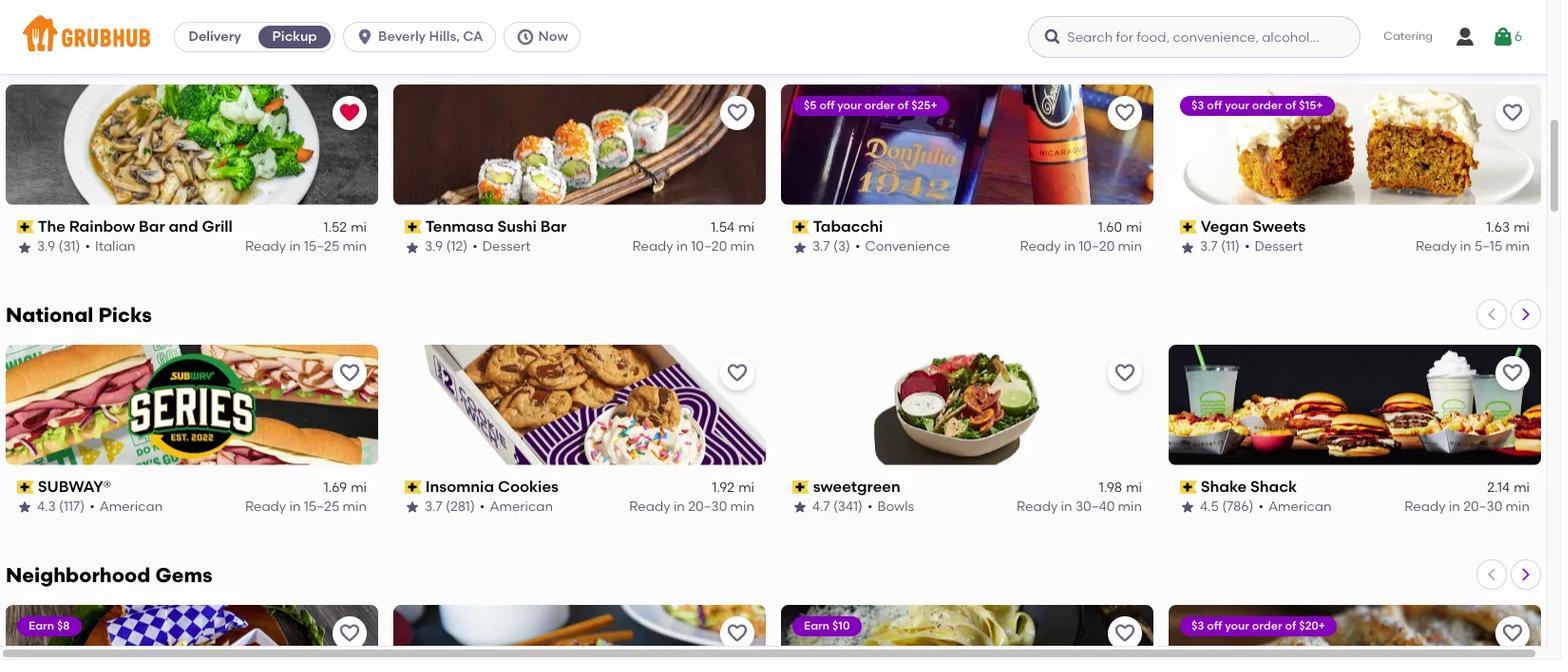 Task type: locate. For each thing, give the bounding box(es) containing it.
20–30 down 1.92
[[688, 499, 727, 515]]

min for the rainbow bar and grill
[[343, 239, 367, 255]]

ready for insomnia cookies
[[629, 499, 671, 515]]

ready in 15–25 min down 1.69
[[245, 499, 367, 515]]

• right (117)
[[89, 499, 95, 515]]

1 bar from the left
[[139, 217, 165, 235]]

dessert
[[483, 239, 531, 255], [1255, 239, 1303, 255]]

• american
[[89, 499, 163, 515], [480, 499, 553, 515], [1259, 499, 1332, 515]]

ready for tenmasa sushi bar
[[632, 239, 673, 255]]

svg image right catering button
[[1492, 26, 1515, 48]]

10–20
[[691, 239, 727, 255], [1079, 239, 1115, 255]]

sweetgreen
[[813, 478, 901, 496]]

1 10–20 from the left
[[691, 239, 727, 255]]

min for subway®
[[343, 499, 367, 515]]

2 20–30 from the left
[[1464, 499, 1503, 515]]

svg image
[[1454, 26, 1477, 48], [1492, 26, 1515, 48], [356, 28, 375, 47], [516, 28, 535, 47]]

0 horizontal spatial 3.9
[[37, 239, 55, 255]]

bar
[[139, 217, 165, 235], [541, 217, 567, 235]]

save this restaurant image
[[1502, 101, 1524, 124], [338, 362, 361, 385], [1114, 362, 1137, 385], [1502, 362, 1524, 385]]

1 caret left icon image from the top
[[1484, 46, 1500, 62]]

your for tabacchi
[[838, 99, 862, 112]]

subscription pass image for sweetgreen
[[793, 481, 809, 494]]

3 caret left icon image from the top
[[1484, 567, 1500, 582]]

ready in 10–20 min
[[632, 239, 755, 255], [1020, 239, 1142, 255]]

• italian
[[85, 239, 136, 255]]

0 vertical spatial ready in 15–25 min
[[245, 239, 367, 255]]

subscription pass image
[[405, 221, 422, 234], [793, 221, 809, 234], [1180, 221, 1197, 234], [793, 481, 809, 494], [1180, 481, 1197, 494]]

0 horizontal spatial • dessert
[[473, 239, 531, 255]]

save this restaurant button
[[720, 96, 755, 130], [1108, 96, 1142, 130], [1496, 96, 1530, 130], [333, 356, 367, 390], [720, 356, 755, 390], [1108, 356, 1142, 390], [1496, 356, 1530, 390], [333, 616, 367, 651], [720, 616, 755, 651], [1108, 616, 1142, 651], [1496, 616, 1530, 651]]

ready in 10–20 min down 1.60
[[1020, 239, 1142, 255]]

3.9 for tenmasa sushi bar
[[425, 239, 443, 255]]

2 horizontal spatial • american
[[1259, 499, 1332, 515]]

subscription pass image left shake at the bottom right of page
[[1180, 481, 1197, 494]]

1 ready in 20–30 min from the left
[[629, 499, 755, 515]]

earn left $8
[[29, 619, 54, 633]]

4.7
[[813, 499, 830, 515]]

• for shake shack
[[1259, 499, 1264, 515]]

star icon image for shake shack
[[1180, 500, 1196, 515]]

$3 for $3 off your order of $15+
[[1192, 99, 1205, 112]]

bar right sushi
[[541, 217, 567, 235]]

20–30
[[688, 499, 727, 515], [1464, 499, 1503, 515]]

1 20–30 from the left
[[688, 499, 727, 515]]

2 vertical spatial caret right icon image
[[1519, 567, 1534, 582]]

bar left and at the top left
[[139, 217, 165, 235]]

0 vertical spatial caret right icon image
[[1519, 46, 1534, 62]]

subway®
[[38, 478, 111, 496]]

your right $5
[[838, 99, 862, 112]]

caret left icon image down 2.14
[[1484, 567, 1500, 582]]

0 horizontal spatial 10–20
[[691, 239, 727, 255]]

1 vertical spatial 15–25
[[304, 499, 340, 515]]

1 horizontal spatial 10–20
[[1079, 239, 1115, 255]]

shake
[[1201, 478, 1247, 496]]

american down cookies
[[490, 499, 553, 515]]

american for subway®
[[100, 499, 163, 515]]

• dessert
[[473, 239, 531, 255], [1245, 239, 1303, 255]]

0 horizontal spatial bar
[[139, 217, 165, 235]]

• right (341)
[[868, 499, 873, 515]]

mi right 1.69
[[351, 480, 367, 496]]

star icon image for the rainbow bar and grill
[[17, 240, 32, 255]]

4.5
[[1200, 499, 1219, 515]]

15–25
[[304, 239, 340, 255], [304, 499, 340, 515]]

american right (117)
[[100, 499, 163, 515]]

1 $3 from the top
[[1192, 99, 1205, 112]]

• dessert down tenmasa sushi bar
[[473, 239, 531, 255]]

earn left '$10'
[[804, 619, 830, 633]]

3 caret right icon image from the top
[[1519, 567, 1534, 582]]

0 horizontal spatial ready in 20–30 min
[[629, 499, 755, 515]]

star icon image for sweetgreen
[[793, 500, 808, 515]]

and
[[169, 217, 198, 235]]

star icon image left 4.5
[[1180, 500, 1196, 515]]

star icon image
[[17, 240, 32, 255], [405, 240, 420, 255], [793, 240, 808, 255], [1180, 240, 1196, 255], [17, 500, 32, 515], [405, 500, 420, 515], [793, 500, 808, 515], [1180, 500, 1196, 515]]

ready for shake shack
[[1405, 499, 1446, 515]]

2 15–25 from the top
[[304, 499, 340, 515]]

1 3.9 from the left
[[37, 239, 55, 255]]

0 horizontal spatial ready in 10–20 min
[[632, 239, 755, 255]]

2 caret right icon image from the top
[[1519, 307, 1534, 322]]

• right the (11)
[[1245, 239, 1250, 255]]

$20+
[[1299, 619, 1326, 633]]

3.7 for tabacchi
[[813, 239, 830, 255]]

mi
[[351, 220, 367, 236], [739, 220, 755, 236], [1126, 220, 1142, 236], [1514, 220, 1530, 236], [351, 480, 367, 496], [739, 480, 755, 496], [1126, 480, 1142, 496], [1514, 480, 1530, 496]]

min down 1.54 mi
[[730, 239, 755, 255]]

1 ready in 15–25 min from the top
[[245, 239, 367, 255]]

1.52 mi
[[324, 220, 367, 236]]

• right the (786)
[[1259, 499, 1264, 515]]

of left $25+
[[898, 99, 909, 112]]

1 horizontal spatial ready in 20–30 min
[[1405, 499, 1530, 515]]

star icon image left the '4.7'
[[793, 500, 808, 515]]

$15+
[[1299, 99, 1323, 112]]

caret left icon image right catering button
[[1484, 46, 1500, 62]]

20–30 down 2.14
[[1464, 499, 1503, 515]]

• american down cookies
[[480, 499, 553, 515]]

(31)
[[58, 239, 80, 255]]

20–30 for insomnia cookies
[[688, 499, 727, 515]]

• for vegan sweets
[[1245, 239, 1250, 255]]

1 horizontal spatial dessert
[[1255, 239, 1303, 255]]

1 ready in 10–20 min from the left
[[632, 239, 755, 255]]

in for insomnia cookies
[[674, 499, 685, 515]]

ready for vegan sweets
[[1416, 239, 1457, 255]]

svg image left 6 button
[[1454, 26, 1477, 48]]

dessert for sweets
[[1255, 239, 1303, 255]]

10–20 for tabacchi
[[1079, 239, 1115, 255]]

sweets
[[1253, 217, 1306, 235]]

min down 1.63 mi
[[1506, 239, 1530, 255]]

tenmasa sushi bar logo image
[[393, 84, 766, 205]]

2 horizontal spatial 3.7
[[1200, 239, 1218, 255]]

mi for sweetgreen
[[1126, 480, 1142, 496]]

1 vertical spatial caret right icon image
[[1519, 307, 1534, 322]]

min down 1.69 mi
[[343, 499, 367, 515]]

pickup
[[272, 29, 317, 45]]

caret right icon image down 2.14 mi at the bottom right
[[1519, 567, 1534, 582]]

0 horizontal spatial 3.7
[[425, 499, 442, 515]]

min for vegan sweets
[[1506, 239, 1530, 255]]

ready for tabacchi
[[1020, 239, 1061, 255]]

2.14 mi
[[1487, 480, 1530, 496]]

20–30 for shake shack
[[1464, 499, 1503, 515]]

•
[[85, 239, 90, 255], [473, 239, 478, 255], [855, 239, 861, 255], [1245, 239, 1250, 255], [89, 499, 95, 515], [480, 499, 485, 515], [868, 499, 873, 515], [1259, 499, 1264, 515]]

3.7 left the (11)
[[1200, 239, 1218, 255]]

3.7 (3)
[[813, 239, 851, 255]]

0 horizontal spatial american
[[100, 499, 163, 515]]

insomnia cookies
[[425, 478, 559, 496]]

dessert for sushi
[[483, 239, 531, 255]]

1 vertical spatial ready in 15–25 min
[[245, 499, 367, 515]]

15–25 down 1.52
[[304, 239, 340, 255]]

min down 1.92 mi
[[730, 499, 755, 515]]

1 horizontal spatial • dessert
[[1245, 239, 1303, 255]]

2 earn from the left
[[804, 619, 830, 633]]

star icon image left 3.7 (281)
[[405, 500, 420, 515]]

order left $25+
[[865, 99, 895, 112]]

shake shack
[[1201, 478, 1297, 496]]

(11)
[[1221, 239, 1240, 255]]

0 vertical spatial 15–25
[[304, 239, 340, 255]]

2 horizontal spatial american
[[1269, 499, 1332, 515]]

1 horizontal spatial ready in 10–20 min
[[1020, 239, 1142, 255]]

1 horizontal spatial 20–30
[[1464, 499, 1503, 515]]

• right (12)
[[473, 239, 478, 255]]

american down shack
[[1269, 499, 1332, 515]]

2 dessert from the left
[[1255, 239, 1303, 255]]

mi right 1.54
[[739, 220, 755, 236]]

of
[[898, 99, 909, 112], [1285, 99, 1297, 112], [1285, 619, 1297, 633]]

3.9 down the
[[37, 239, 55, 255]]

star icon image left the 3.7 (11)
[[1180, 240, 1196, 255]]

1.63 mi
[[1487, 220, 1530, 236]]

1.92
[[712, 480, 735, 496]]

order
[[865, 99, 895, 112], [1252, 99, 1283, 112], [1252, 619, 1283, 633]]

min down 1.60 mi
[[1118, 239, 1142, 255]]

1.63
[[1487, 220, 1510, 236]]

2 vertical spatial caret left icon image
[[1484, 567, 1500, 582]]

in
[[289, 239, 301, 255], [677, 239, 688, 255], [1064, 239, 1076, 255], [1460, 239, 1472, 255], [289, 499, 301, 515], [674, 499, 685, 515], [1061, 499, 1073, 515], [1449, 499, 1461, 515]]

15–25 for support local favorites
[[304, 239, 340, 255]]

1 15–25 from the top
[[304, 239, 340, 255]]

10–20 down 1.60
[[1079, 239, 1115, 255]]

• american down shack
[[1259, 499, 1332, 515]]

15–25 down 1.69
[[304, 499, 340, 515]]

mi right 1.52
[[351, 220, 367, 236]]

the rainbow bar and grill logo image
[[6, 84, 378, 205]]

• right (281)
[[480, 499, 485, 515]]

neighborhood
[[6, 563, 151, 587]]

1.54 mi
[[711, 220, 755, 236]]

• dessert down sweets
[[1245, 239, 1303, 255]]

0 horizontal spatial 20–30
[[688, 499, 727, 515]]

svg image left beverly
[[356, 28, 375, 47]]

tabacchi
[[813, 217, 883, 235]]

2 caret left icon image from the top
[[1484, 307, 1500, 322]]

1 horizontal spatial earn
[[804, 619, 830, 633]]

svg image inside "now" button
[[516, 28, 535, 47]]

save this restaurant image for shake shack
[[1502, 362, 1524, 385]]

1 vertical spatial $3
[[1192, 619, 1205, 633]]

2 • dessert from the left
[[1245, 239, 1303, 255]]

shake shack logo image
[[1169, 345, 1541, 465]]

in for subway®
[[289, 499, 301, 515]]

1 caret right icon image from the top
[[1519, 46, 1534, 62]]

ready
[[245, 239, 286, 255], [632, 239, 673, 255], [1020, 239, 1061, 255], [1416, 239, 1457, 255], [245, 499, 286, 515], [629, 499, 671, 515], [1017, 499, 1058, 515], [1405, 499, 1446, 515]]

subscription pass image for tabacchi
[[793, 221, 809, 234]]

earn for earn $10
[[804, 619, 830, 633]]

• american for shake shack
[[1259, 499, 1332, 515]]

subscription pass image left sweetgreen
[[793, 481, 809, 494]]

subscription pass image
[[17, 221, 34, 234], [17, 481, 34, 494], [405, 481, 422, 494]]

min down 1.98 mi
[[1118, 499, 1142, 515]]

ca
[[463, 29, 483, 45]]

ready in 15–25 min for national picks
[[245, 499, 367, 515]]

save this restaurant image
[[726, 101, 749, 124], [1114, 101, 1137, 124], [726, 362, 749, 385], [338, 622, 361, 645], [726, 622, 749, 645], [1114, 622, 1137, 645], [1502, 622, 1524, 645]]

2 ready in 20–30 min from the left
[[1405, 499, 1530, 515]]

• right (3)
[[855, 239, 861, 255]]

min for insomnia cookies
[[730, 499, 755, 515]]

ready in 10–20 min for tabacchi
[[1020, 239, 1142, 255]]

min for sweetgreen
[[1118, 499, 1142, 515]]

star icon image left 4.3
[[17, 500, 32, 515]]

subscription pass image left the
[[17, 221, 34, 234]]

3.9 for the rainbow bar and grill
[[37, 239, 55, 255]]

2 • american from the left
[[480, 499, 553, 515]]

grill
[[202, 217, 233, 235]]

main navigation navigation
[[0, 0, 1547, 74]]

mi right 1.60
[[1126, 220, 1142, 236]]

star icon image left "3.9 (12)"
[[405, 240, 420, 255]]

1 • american from the left
[[89, 499, 163, 515]]

4.5 (786)
[[1200, 499, 1254, 515]]

caret right icon image
[[1519, 46, 1534, 62], [1519, 307, 1534, 322], [1519, 567, 1534, 582]]

min for tenmasa sushi bar
[[730, 239, 755, 255]]

2 $3 from the top
[[1192, 619, 1205, 633]]

of for tabacchi
[[898, 99, 909, 112]]

3 american from the left
[[1269, 499, 1332, 515]]

1 horizontal spatial 3.9
[[425, 239, 443, 255]]

(281)
[[446, 499, 475, 515]]

2 american from the left
[[490, 499, 553, 515]]

0 vertical spatial caret left icon image
[[1484, 46, 1500, 62]]

ready in 10–20 min for tenmasa sushi bar
[[632, 239, 755, 255]]

star icon image left the 3.7 (3)
[[793, 240, 808, 255]]

mi right 1.63
[[1514, 220, 1530, 236]]

2 bar from the left
[[541, 217, 567, 235]]

mi for subway®
[[351, 480, 367, 496]]

15–25 for national picks
[[304, 499, 340, 515]]

picks
[[98, 303, 152, 327]]

mi for insomnia cookies
[[739, 480, 755, 496]]

• for subway®
[[89, 499, 95, 515]]

min down 2.14 mi at the bottom right
[[1506, 499, 1530, 515]]

1 horizontal spatial 3.7
[[813, 239, 830, 255]]

mi right 1.92
[[739, 480, 755, 496]]

$8
[[57, 619, 70, 633]]

subscription pass image for tenmasa sushi bar
[[405, 221, 422, 234]]

in for tabacchi
[[1064, 239, 1076, 255]]

favorites
[[151, 43, 244, 66]]

your left the $20+
[[1225, 619, 1250, 633]]

1 horizontal spatial american
[[490, 499, 553, 515]]

order left $15+
[[1252, 99, 1283, 112]]

$3 off your order of $20+
[[1192, 619, 1326, 633]]

your left $15+
[[1225, 99, 1250, 112]]

• american right (117)
[[89, 499, 163, 515]]

caret left icon image down the 5–15
[[1484, 307, 1500, 322]]

caret right icon image for national picks
[[1519, 307, 1534, 322]]

order left the $20+
[[1252, 619, 1283, 633]]

1 dessert from the left
[[483, 239, 531, 255]]

mi right 2.14
[[1514, 480, 1530, 496]]

dessert down sweets
[[1255, 239, 1303, 255]]

min down 1.52 mi
[[343, 239, 367, 255]]

ready in 10–20 min down 1.54
[[632, 239, 755, 255]]

subscription pass image left tenmasa
[[405, 221, 422, 234]]

1 horizontal spatial • american
[[480, 499, 553, 515]]

subscription pass image left subway®
[[17, 481, 34, 494]]

in for tenmasa sushi bar
[[677, 239, 688, 255]]

10–20 down 1.54
[[691, 239, 727, 255]]

dessert down sushi
[[483, 239, 531, 255]]

• american for subway®
[[89, 499, 163, 515]]

mi right 1.98
[[1126, 480, 1142, 496]]

rainbow
[[69, 217, 135, 235]]

delivery button
[[175, 22, 255, 52]]

• right the (31)
[[85, 239, 90, 255]]

3.9 left (12)
[[425, 239, 443, 255]]

caret right icon image down ready in 5–15 min
[[1519, 307, 1534, 322]]

subscription pass image for support local favorites
[[17, 221, 34, 234]]

star icon image left 3.9 (31)
[[17, 240, 32, 255]]

0 horizontal spatial • american
[[89, 499, 163, 515]]

3.7 left (281)
[[425, 499, 442, 515]]

caret right icon image for support local favorites
[[1519, 46, 1534, 62]]

$3
[[1192, 99, 1205, 112], [1192, 619, 1205, 633]]

of left $15+
[[1285, 99, 1297, 112]]

ready in 20–30 min down 1.92
[[629, 499, 755, 515]]

caret left icon image
[[1484, 46, 1500, 62], [1484, 307, 1500, 322], [1484, 567, 1500, 582]]

your for vegan sweets
[[1225, 99, 1250, 112]]

earn
[[29, 619, 54, 633], [804, 619, 830, 633]]

• dessert for sweets
[[1245, 239, 1303, 255]]

ready in 15–25 min down 1.52
[[245, 239, 367, 255]]

3.9
[[37, 239, 55, 255], [425, 239, 443, 255]]

subscription pass image left tabacchi
[[793, 221, 809, 234]]

american
[[100, 499, 163, 515], [490, 499, 553, 515], [1269, 499, 1332, 515]]

1 • dessert from the left
[[473, 239, 531, 255]]

6
[[1515, 28, 1523, 45]]

0 horizontal spatial dessert
[[483, 239, 531, 255]]

subscription pass image left vegan on the top of the page
[[1180, 221, 1197, 234]]

1 vertical spatial caret left icon image
[[1484, 307, 1500, 322]]

svg image inside the beverly hills, ca button
[[356, 28, 375, 47]]

2 10–20 from the left
[[1079, 239, 1115, 255]]

2 3.9 from the left
[[425, 239, 443, 255]]

svg image left now
[[516, 28, 535, 47]]

gems
[[155, 563, 213, 587]]

1 american from the left
[[100, 499, 163, 515]]

2 ready in 15–25 min from the top
[[245, 499, 367, 515]]

2 ready in 10–20 min from the left
[[1020, 239, 1142, 255]]

caret right icon image for neighborhood gems
[[1519, 567, 1534, 582]]

0 vertical spatial $3
[[1192, 99, 1205, 112]]

0 horizontal spatial earn
[[29, 619, 54, 633]]

ready in 20–30 min
[[629, 499, 755, 515], [1405, 499, 1530, 515]]

caret right icon image down 6
[[1519, 46, 1534, 62]]

3.7 (11)
[[1200, 239, 1240, 255]]

ready for subway®
[[245, 499, 286, 515]]

3.9 (12)
[[425, 239, 468, 255]]

of left the $20+
[[1285, 619, 1297, 633]]

ready in 20–30 min down 2.14
[[1405, 499, 1530, 515]]

svg image inside 6 button
[[1492, 26, 1515, 48]]

1 earn from the left
[[29, 619, 54, 633]]

tenmasa
[[425, 217, 494, 235]]

off for vegan sweets
[[1207, 99, 1223, 112]]

3 • american from the left
[[1259, 499, 1332, 515]]

3.7 left (3)
[[813, 239, 830, 255]]

$25+
[[912, 99, 938, 112]]

(786)
[[1222, 499, 1254, 515]]

1.60 mi
[[1098, 220, 1142, 236]]

off
[[820, 99, 835, 112], [1207, 99, 1223, 112], [1207, 619, 1223, 633]]

1 horizontal spatial bar
[[541, 217, 567, 235]]



Task type: describe. For each thing, give the bounding box(es) containing it.
$10
[[832, 619, 850, 633]]

american for insomnia cookies
[[490, 499, 553, 515]]

• convenience
[[855, 239, 950, 255]]

1.98 mi
[[1099, 480, 1142, 496]]

shack
[[1251, 478, 1297, 496]]

caret left icon image for support local favorites
[[1484, 46, 1500, 62]]

vegan sweets
[[1201, 217, 1306, 235]]

3.9 (31)
[[37, 239, 80, 255]]

vegan
[[1201, 217, 1249, 235]]

4.7 (341)
[[813, 499, 863, 515]]

10–20 for tenmasa sushi bar
[[691, 239, 727, 255]]

vegan sweets logo image
[[1169, 84, 1541, 205]]

hills,
[[429, 29, 460, 45]]

min for shake shack
[[1506, 499, 1530, 515]]

national
[[6, 303, 93, 327]]

3.7 (281)
[[425, 499, 475, 515]]

in for vegan sweets
[[1460, 239, 1472, 255]]

ready in 20–30 min for shake shack
[[1405, 499, 1530, 515]]

saved restaurant image
[[338, 101, 361, 124]]

catering button
[[1371, 15, 1446, 59]]

1.98
[[1099, 480, 1123, 496]]

1.69
[[324, 480, 347, 496]]

• for the rainbow bar and grill
[[85, 239, 90, 255]]

now button
[[503, 22, 588, 52]]

$3 for $3 off your order of $20+
[[1192, 619, 1205, 633]]

mi for vegan sweets
[[1514, 220, 1530, 236]]

star icon image for tenmasa sushi bar
[[405, 240, 420, 255]]

in for the rainbow bar and grill
[[289, 239, 301, 255]]

star icon image for insomnia cookies
[[405, 500, 420, 515]]

beverly hills, ca button
[[343, 22, 503, 52]]

support
[[6, 43, 86, 66]]

insomnia
[[425, 478, 494, 496]]

1.52
[[324, 220, 347, 236]]

beverly
[[378, 29, 426, 45]]

in for sweetgreen
[[1061, 499, 1073, 515]]

(341)
[[833, 499, 863, 515]]

mi for tenmasa sushi bar
[[739, 220, 755, 236]]

save this restaurant image for subway®
[[338, 362, 361, 385]]

• dessert for sushi
[[473, 239, 531, 255]]

subscription pass image left insomnia
[[405, 481, 422, 494]]

bossa nova brazilian cuisine logo image
[[781, 605, 1154, 660]]

sushi
[[497, 217, 537, 235]]

1.69 mi
[[324, 480, 367, 496]]

delivery
[[189, 29, 241, 45]]

mi for the rainbow bar and grill
[[351, 220, 367, 236]]

support local favorites
[[6, 43, 244, 66]]

bowls
[[878, 499, 914, 515]]

beverly hills, ca
[[378, 29, 483, 45]]

american for shake shack
[[1269, 499, 1332, 515]]

earn for earn $8
[[29, 619, 54, 633]]

in for shake shack
[[1449, 499, 1461, 515]]

3.7 for vegan sweets
[[1200, 239, 1218, 255]]

the
[[38, 217, 66, 235]]

4.3 (117)
[[37, 499, 85, 515]]

now
[[538, 29, 568, 45]]

(117)
[[59, 499, 85, 515]]

subscription pass image for vegan sweets
[[1180, 221, 1197, 234]]

zpizza (west hollywood) logo image
[[1169, 605, 1541, 660]]

chin chin restaurant logo image
[[393, 605, 766, 660]]

caret left icon image for neighborhood gems
[[1484, 567, 1500, 582]]

$3 off your order of $15+
[[1192, 99, 1323, 112]]

subway® logo image
[[6, 345, 378, 465]]

(3)
[[833, 239, 851, 255]]

insomnia cookies logo image
[[393, 345, 766, 465]]

caret left icon image for national picks
[[1484, 307, 1500, 322]]

order for vegan sweets
[[1252, 99, 1283, 112]]

1.92 mi
[[712, 480, 755, 496]]

4.3
[[37, 499, 56, 515]]

1.54
[[711, 220, 735, 236]]

30–40
[[1076, 499, 1115, 515]]

• for insomnia cookies
[[480, 499, 485, 515]]

mi for tabacchi
[[1126, 220, 1142, 236]]

ready for sweetgreen
[[1017, 499, 1058, 515]]

star icon image for vegan sweets
[[1180, 240, 1196, 255]]

earn $8
[[29, 619, 70, 633]]

the rainbow bar and grill
[[38, 217, 233, 235]]

italian
[[95, 239, 136, 255]]

ready in 15–25 min for support local favorites
[[245, 239, 367, 255]]

off for tabacchi
[[820, 99, 835, 112]]

• for sweetgreen
[[868, 499, 873, 515]]

mi for shake shack
[[1514, 480, 1530, 496]]

svg image for beverly hills, ca
[[356, 28, 375, 47]]

tabacchi logo image
[[781, 84, 1154, 205]]

saved restaurant button
[[333, 96, 367, 130]]

ready in 30–40 min
[[1017, 499, 1142, 515]]

5–15
[[1475, 239, 1503, 255]]

national picks
[[6, 303, 152, 327]]

• american for insomnia cookies
[[480, 499, 553, 515]]

pi on sunset (sunset blvd) logo image
[[6, 605, 378, 660]]

convenience
[[865, 239, 950, 255]]

subscription pass image for national picks
[[17, 481, 34, 494]]

order for tabacchi
[[865, 99, 895, 112]]

6 button
[[1492, 20, 1523, 54]]

earn $10
[[804, 619, 850, 633]]

svg image
[[1044, 28, 1063, 47]]

Search for food, convenience, alcohol... search field
[[1029, 16, 1361, 58]]

star icon image for subway®
[[17, 500, 32, 515]]

star icon image for tabacchi
[[793, 240, 808, 255]]

3.7 for insomnia cookies
[[425, 499, 442, 515]]

catering
[[1384, 30, 1433, 43]]

• for tenmasa sushi bar
[[473, 239, 478, 255]]

(12)
[[446, 239, 468, 255]]

bar for sushi
[[541, 217, 567, 235]]

$5
[[804, 99, 817, 112]]

subscription pass image for shake shack
[[1180, 481, 1197, 494]]

of for vegan sweets
[[1285, 99, 1297, 112]]

svg image for 6
[[1492, 26, 1515, 48]]

min for tabacchi
[[1118, 239, 1142, 255]]

cookies
[[498, 478, 559, 496]]

svg image for now
[[516, 28, 535, 47]]

bar for rainbow
[[139, 217, 165, 235]]

ready in 5–15 min
[[1416, 239, 1530, 255]]

save this restaurant image for sweetgreen
[[1114, 362, 1137, 385]]

local
[[91, 43, 146, 66]]

$5 off your order of $25+
[[804, 99, 938, 112]]

2.14
[[1487, 480, 1510, 496]]

pickup button
[[255, 22, 335, 52]]

tenmasa sushi bar
[[425, 217, 567, 235]]

• bowls
[[868, 499, 914, 515]]

sweetgreen logo image
[[781, 345, 1154, 465]]

neighborhood gems
[[6, 563, 213, 587]]

• for tabacchi
[[855, 239, 861, 255]]

1.60
[[1098, 220, 1123, 236]]

ready for the rainbow bar and grill
[[245, 239, 286, 255]]

ready in 20–30 min for insomnia cookies
[[629, 499, 755, 515]]



Task type: vqa. For each thing, say whether or not it's contained in the screenshot.


